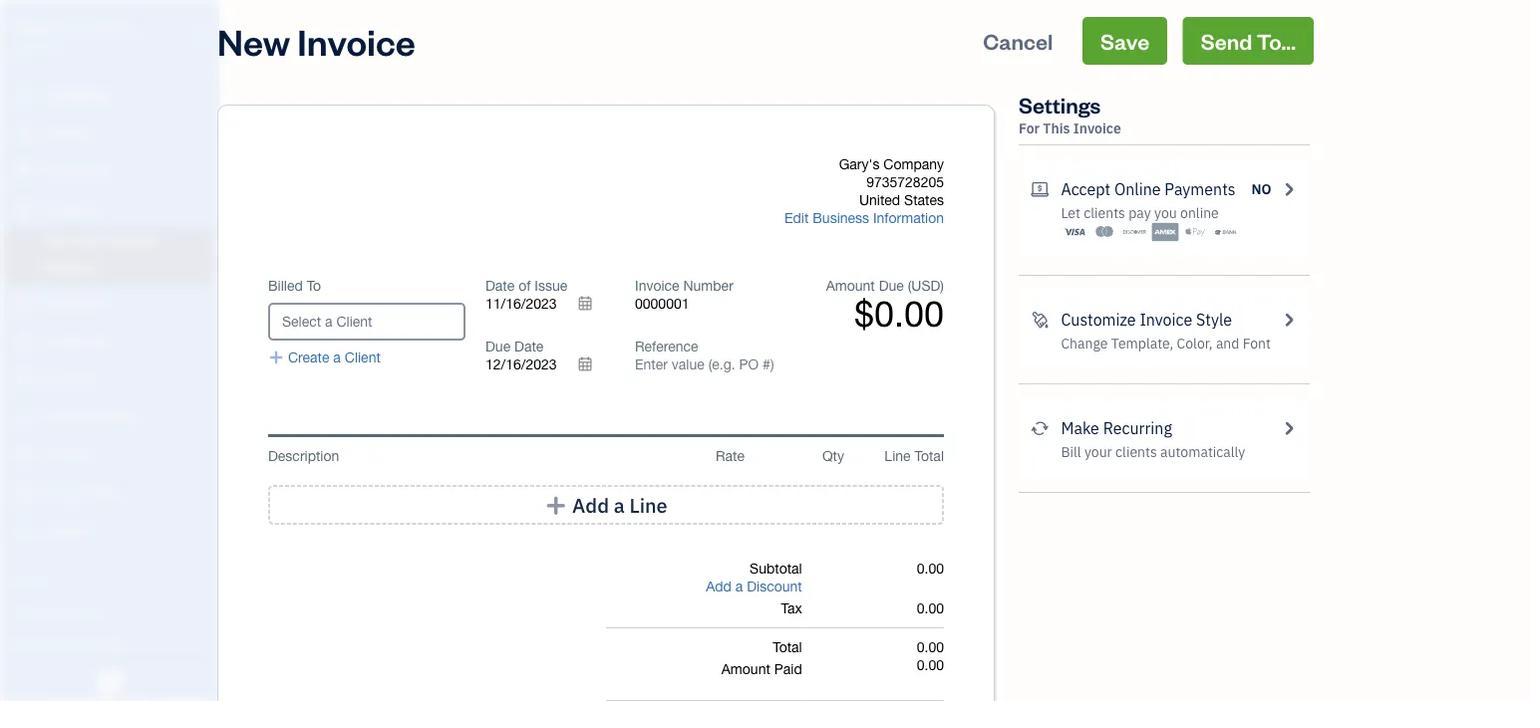 Task type: locate. For each thing, give the bounding box(es) containing it.
automatically
[[1160, 443, 1245, 462]]

change
[[1061, 334, 1108, 353]]

main element
[[0, 0, 269, 702]]

0 vertical spatial clients
[[1084, 204, 1125, 222]]

a right the add on the left
[[735, 656, 743, 673]]

rate
[[716, 526, 745, 542]]

line
[[885, 526, 911, 542]]

and
[[1216, 334, 1239, 353]]

1 horizontal spatial gary's
[[839, 156, 880, 172]]

a inside button
[[333, 427, 341, 444]]

1 vertical spatial date
[[514, 416, 544, 433]]

gary's
[[16, 17, 63, 38], [839, 156, 880, 172]]

invoice number
[[635, 355, 733, 372]]

0 vertical spatial gary's
[[16, 17, 63, 38]]

a
[[333, 427, 341, 444], [735, 656, 743, 673]]

description
[[268, 526, 339, 542]]

issue
[[535, 355, 567, 372]]

number
[[683, 355, 733, 372]]

billed
[[268, 355, 303, 372]]

bill
[[1061, 443, 1081, 462]]

customize
[[1061, 310, 1136, 330]]

1 horizontal spatial company
[[883, 156, 944, 172]]

due
[[485, 416, 511, 433]]

Reference Number text field
[[635, 434, 776, 451]]

chart image
[[13, 483, 37, 503]]

font
[[1243, 334, 1271, 353]]

Issue date in MM/DD/YYYY format text field
[[485, 373, 605, 390]]

gary's up the owner at the left of page
[[16, 17, 63, 38]]

paintbrush image
[[1031, 308, 1049, 332]]

payments
[[1165, 179, 1236, 200]]

of
[[519, 355, 531, 372]]

qty
[[822, 526, 844, 542]]

make
[[1061, 418, 1099, 439]]

date
[[485, 355, 515, 372], [514, 416, 544, 433]]

0 vertical spatial chevronright image
[[1280, 177, 1298, 201]]

create a client
[[288, 427, 381, 444]]

total
[[915, 526, 944, 542]]

0 horizontal spatial company
[[66, 17, 135, 38]]

0 horizontal spatial gary's
[[16, 17, 63, 38]]

company
[[66, 17, 135, 38], [883, 156, 944, 172]]

chevronright image
[[1280, 308, 1298, 332]]

reference
[[635, 416, 698, 433]]

0 vertical spatial company
[[66, 17, 135, 38]]

a inside 'subtotal add a discount'
[[735, 656, 743, 673]]

freshbooks image
[[94, 670, 126, 694]]

clients
[[1084, 204, 1125, 222], [1115, 443, 1157, 462]]

9735728205
[[866, 174, 944, 190]]

payment image
[[13, 294, 37, 314]]

1 vertical spatial gary's
[[839, 156, 880, 172]]

12/16/2023 button
[[485, 434, 605, 452]]

this
[[1043, 119, 1070, 138]]

accept online payments
[[1061, 179, 1236, 200]]

company inside 'gary's company 9735728205 united states edit business information'
[[883, 156, 944, 172]]

date up 12/16/2023 at the left bottom of page
[[514, 416, 544, 433]]

states
[[904, 192, 944, 208]]

1 horizontal spatial a
[[735, 656, 743, 673]]

date left of
[[485, 355, 515, 372]]

1 vertical spatial a
[[735, 656, 743, 673]]

0 vertical spatial a
[[333, 427, 341, 444]]

estimate image
[[13, 162, 37, 182]]

0 horizontal spatial a
[[333, 427, 341, 444]]

gary's up united
[[839, 156, 880, 172]]

1 chevronright image from the top
[[1280, 177, 1298, 201]]

invoice
[[297, 17, 416, 64], [1073, 119, 1121, 138], [1140, 310, 1192, 330], [635, 355, 679, 372]]

gary's inside 'gary's company 9735728205 united states edit business information'
[[839, 156, 880, 172]]

no
[[1252, 180, 1272, 198]]

date inside due date 12/16/2023
[[514, 416, 544, 433]]

business
[[813, 210, 869, 226]]

apps image
[[15, 572, 213, 588]]

gary's inside gary's company owner
[[16, 17, 63, 38]]

style
[[1196, 310, 1232, 330]]

chevronright image
[[1280, 177, 1298, 201], [1280, 417, 1298, 441]]

clients down accept
[[1084, 204, 1125, 222]]

apple pay image
[[1182, 222, 1209, 242]]

items and services image
[[15, 636, 213, 652]]

2 chevronright image from the top
[[1280, 417, 1298, 441]]

recurring
[[1103, 418, 1172, 439]]

gary's for gary's company 9735728205 united states edit business information
[[839, 156, 880, 172]]

create a client button
[[268, 427, 381, 445]]

1 vertical spatial clients
[[1115, 443, 1157, 462]]

settings for this invoice
[[1019, 90, 1121, 138]]

team members image
[[15, 604, 213, 620]]

united
[[859, 192, 900, 208]]

refresh image
[[1031, 417, 1049, 441]]

company inside gary's company owner
[[66, 17, 135, 38]]

plus image
[[268, 427, 284, 445]]

1 vertical spatial company
[[883, 156, 944, 172]]

online
[[1180, 204, 1219, 222]]

a left client
[[333, 427, 341, 444]]

send to... button
[[1183, 17, 1314, 65]]

clients down recurring
[[1115, 443, 1157, 462]]

1 vertical spatial chevronright image
[[1280, 417, 1298, 441]]

company for gary's company owner
[[66, 17, 135, 38]]



Task type: vqa. For each thing, say whether or not it's contained in the screenshot.
chevron large down icon
no



Task type: describe. For each thing, give the bounding box(es) containing it.
template,
[[1111, 334, 1174, 353]]

chevronright image for no
[[1280, 177, 1298, 201]]

invoice image
[[13, 200, 37, 220]]

your
[[1084, 443, 1112, 462]]

new invoice
[[217, 17, 416, 64]]

client image
[[13, 125, 37, 145]]

edit
[[784, 210, 809, 226]]

gary's company 9735728205 united states edit business information
[[784, 156, 944, 226]]

expense image
[[13, 332, 37, 352]]

create
[[288, 427, 329, 444]]

billed to
[[268, 355, 321, 372]]

onlinesales image
[[1031, 177, 1049, 201]]

owner
[[16, 40, 53, 56]]

date of issue
[[485, 355, 567, 372]]

information
[[873, 210, 944, 226]]

report image
[[13, 521, 37, 541]]

0 vertical spatial date
[[485, 355, 515, 372]]

0.00
[[917, 638, 944, 655]]

cancel
[[983, 26, 1053, 55]]

money image
[[13, 446, 37, 466]]

mastercard image
[[1091, 222, 1118, 242]]

let
[[1061, 204, 1080, 222]]

online
[[1114, 179, 1161, 200]]

client
[[345, 427, 381, 444]]

save
[[1101, 26, 1149, 55]]

subtotal add a discount
[[706, 638, 802, 673]]

let clients pay you online
[[1061, 204, 1219, 222]]

settings
[[1019, 90, 1101, 119]]

company for gary's company 9735728205 united states edit business information
[[883, 156, 944, 172]]

bill your clients automatically
[[1061, 443, 1245, 462]]

american express image
[[1152, 222, 1179, 242]]

to...
[[1257, 26, 1296, 55]]

discover image
[[1121, 222, 1148, 242]]

discount
[[747, 656, 802, 673]]

make recurring
[[1061, 418, 1172, 439]]

send
[[1201, 26, 1252, 55]]

save button
[[1083, 17, 1167, 65]]

timer image
[[13, 408, 37, 428]]

change template, color, and font
[[1061, 334, 1271, 353]]

subtotal
[[750, 638, 802, 655]]

12/16/2023
[[485, 434, 557, 451]]

add
[[706, 656, 732, 673]]

invoice inside settings for this invoice
[[1073, 119, 1121, 138]]

new
[[217, 17, 290, 64]]

project image
[[13, 370, 37, 390]]

customize invoice style
[[1061, 310, 1232, 330]]

to
[[307, 355, 321, 372]]

dashboard image
[[13, 87, 37, 107]]

bank image
[[1212, 222, 1239, 242]]

chevronright image for make recurring
[[1280, 417, 1298, 441]]

due date 12/16/2023
[[485, 416, 557, 451]]

gary's for gary's company owner
[[16, 17, 63, 38]]

line total
[[885, 526, 944, 542]]

visa image
[[1061, 222, 1088, 242]]

pay
[[1129, 204, 1151, 222]]

add a discount button
[[706, 656, 802, 674]]

for
[[1019, 119, 1040, 138]]

you
[[1154, 204, 1177, 222]]

Enter an Invoice # text field
[[635, 373, 690, 390]]

cancel button
[[965, 17, 1071, 65]]

edit business information button
[[784, 209, 944, 227]]

color,
[[1177, 334, 1213, 353]]

accept
[[1061, 179, 1111, 200]]

gary's company owner
[[16, 17, 135, 56]]

send to...
[[1201, 26, 1296, 55]]



